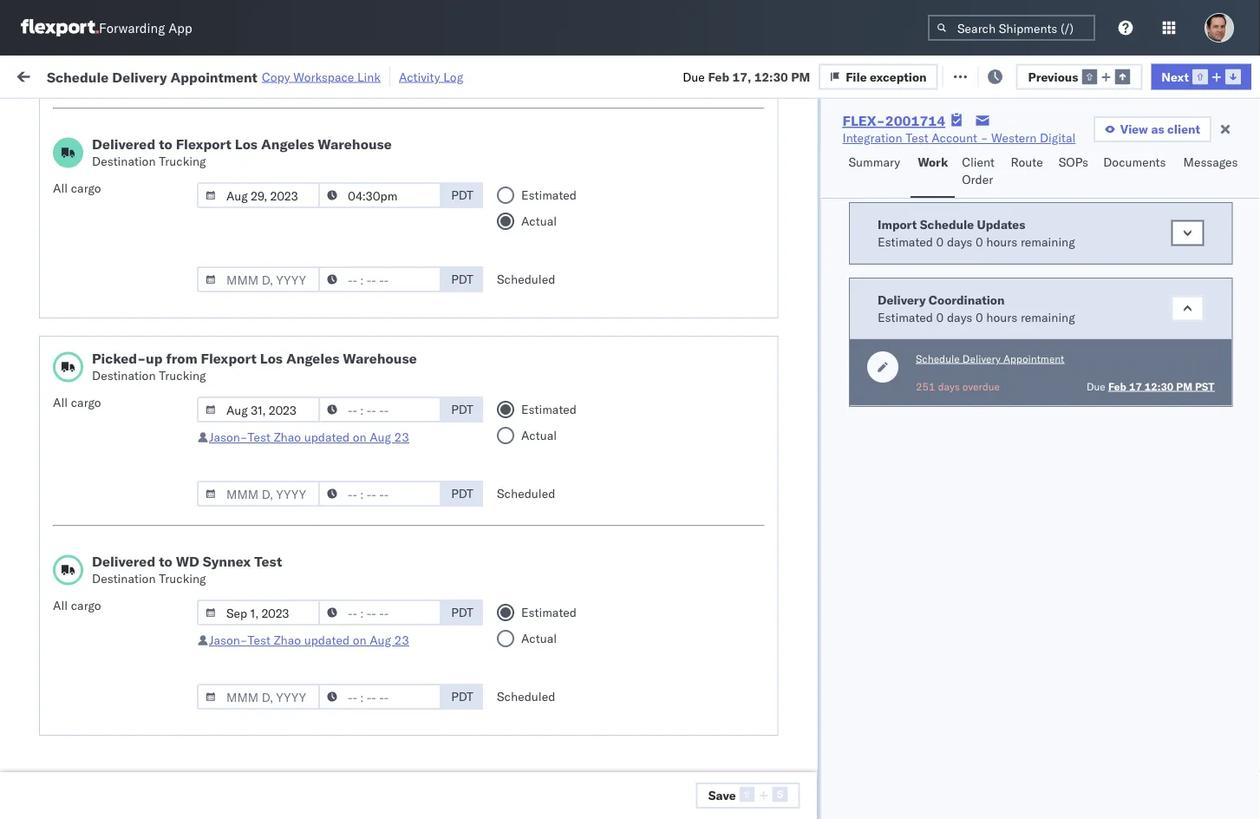 Task type: describe. For each thing, give the bounding box(es) containing it.
9 resize handle column header from the left
[[1229, 134, 1250, 819]]

27,
[[392, 493, 411, 508]]

pst, for schedule pickup from amsterdam airport schiphol, haarlemmermeer, netherlands link at the bottom left of the page
[[339, 722, 366, 738]]

all for delivered to wd synnex test
[[53, 598, 68, 613]]

view
[[1121, 121, 1149, 137]]

3 ca from the top
[[40, 348, 56, 364]]

messages button
[[1177, 147, 1248, 198]]

haarlemmermeer,
[[137, 730, 236, 745]]

jason-test zhao updated on aug 23 for test
[[209, 633, 409, 648]]

1 llc from the top
[[845, 761, 866, 776]]

status
[[94, 108, 124, 121]]

pst, for 2nd schedule pickup from los angeles, ca link from the top
[[338, 302, 365, 318]]

7 ca from the top
[[40, 577, 56, 593]]

2 vertical spatial days
[[938, 380, 960, 393]]

schedule for second schedule pickup from los angeles, ca link from the bottom
[[40, 560, 91, 575]]

-- : -- -- text field for 1st mmm d, yyyy text box from the top of the page
[[318, 266, 442, 292]]

pickup for fourth schedule pickup from los angeles, ca link from the bottom of the page
[[94, 484, 132, 499]]

4 schedule delivery appointment link from the top
[[40, 682, 213, 700]]

angeles, for first schedule pickup from los angeles, ca link from the bottom
[[186, 751, 234, 766]]

jason- for synnex
[[209, 633, 248, 648]]

jason- for flexport
[[209, 429, 248, 445]]

upload proof of delivery
[[40, 454, 174, 469]]

pst, for upload customs clearance documents link
[[338, 188, 365, 203]]

from inside picked-up from flexport los angeles warehouse destination trucking
[[166, 350, 198, 367]]

1 schedule delivery appointment link from the top
[[40, 262, 213, 280]]

1 flexport demo consignee from the top
[[644, 493, 786, 508]]

appointment for fourth schedule delivery appointment link
[[142, 683, 213, 698]]

6 resize handle column header from the left
[[859, 134, 880, 819]]

aug for delivered to wd synnex test
[[370, 633, 391, 648]]

ocean for confirm delivery link
[[531, 417, 567, 432]]

3 schedule pickup from los angeles, ca button from the top
[[40, 521, 246, 557]]

3 resize handle column header from the left
[[502, 134, 522, 819]]

5 ca from the top
[[40, 501, 56, 516]]

destination inside delivered to wd synnex test destination trucking
[[92, 571, 156, 586]]

by:
[[63, 106, 79, 121]]

confirm pickup from los angeles, ca button for bookings test consignee
[[40, 330, 246, 367]]

upload customs clearance documents link
[[40, 177, 246, 212]]

numbers for container numbers
[[1027, 149, 1070, 162]]

fcl for confirm delivery link
[[570, 417, 592, 432]]

Search Shipments (/) text field
[[928, 15, 1096, 41]]

estimated for delivered to wd synnex test
[[521, 605, 577, 620]]

confirm pickup from los angeles, ca link for bookings
[[40, 330, 246, 365]]

schedule pickup from los angeles international airport link
[[40, 139, 246, 174]]

container numbers button
[[1019, 131, 1114, 162]]

due for due feb 17, 12:30 pm
[[683, 69, 705, 84]]

21, for 7:30 pm pst, feb 21, 2023
[[385, 264, 403, 279]]

schedule for fourth schedule pickup from los angeles, ca link from the bottom of the page
[[40, 484, 91, 499]]

7 11:59 from the top
[[279, 761, 313, 776]]

0 vertical spatial on
[[424, 67, 438, 82]]

amsterdam
[[164, 713, 227, 728]]

warehouse inside delivered to flexport los angeles warehouse destination trucking
[[318, 135, 392, 153]]

upload proof of delivery button
[[40, 453, 174, 472]]

pdt for 1st mmm d, yyyy text field from the bottom
[[451, 486, 474, 501]]

2 fcl from the top
[[570, 341, 592, 356]]

documents inside upload customs clearance documents
[[40, 196, 103, 211]]

days inside import schedule updates estimated 0 days 0 hours remaining
[[947, 234, 973, 249]]

remaining inside delivery coordination estimated 0 days 0 hours remaining
[[1021, 309, 1075, 325]]

1 horizontal spatial file exception
[[965, 67, 1046, 82]]

1 lcl from the top
[[570, 226, 591, 241]]

8 resize handle column header from the left
[[1111, 134, 1131, 819]]

am for schedule pickup from amsterdam airport schiphol, haarlemmermeer, netherlands
[[316, 722, 336, 738]]

25,
[[393, 417, 412, 432]]

2 llc from the top
[[845, 799, 866, 814]]

2 otter products, llc from the top
[[757, 799, 866, 814]]

mawb1234
[[1140, 150, 1208, 165]]

app
[[168, 20, 192, 36]]

forwarding app
[[99, 20, 192, 36]]

1 demo from the top
[[692, 493, 725, 508]]

snoozed : no
[[359, 108, 421, 121]]

confirm delivery link
[[40, 415, 132, 433]]

1 horizontal spatial 2001714
[[954, 150, 1006, 165]]

progress
[[271, 108, 314, 121]]

demu1232567
[[1027, 340, 1116, 355]]

pickup for schedule pickup from los angeles international airport link
[[94, 140, 132, 155]]

previous button
[[1016, 64, 1143, 90]]

my
[[17, 63, 45, 87]]

estimated inside delivery coordination estimated 0 days 0 hours remaining
[[878, 309, 933, 325]]

mar for second schedule pickup from los angeles, ca link from the bottom
[[368, 570, 391, 585]]

1 horizontal spatial exception
[[989, 67, 1046, 82]]

pickup for second schedule pickup from los angeles, ca link from the bottom
[[94, 560, 132, 575]]

action
[[1201, 67, 1239, 82]]

air for amsterdam
[[531, 722, 547, 738]]

1 products, from the top
[[788, 761, 841, 776]]

next button
[[1152, 64, 1252, 90]]

los for 3rd schedule pickup from los angeles, ca link from the bottom of the page
[[164, 522, 183, 537]]

angeles, for second schedule pickup from los angeles, ca link from the bottom
[[186, 560, 234, 575]]

1 schedule pickup from los angeles, ca button from the top
[[40, 216, 246, 252]]

import for import schedule updates estimated 0 days 0 hours remaining
[[878, 216, 917, 232]]

schedule pickup from los angeles, ca for fourth schedule pickup from los angeles, ca link from the bottom of the page
[[40, 484, 234, 516]]

flex- down integration test account - western digital link
[[916, 150, 954, 165]]

2150210
[[954, 188, 1006, 203]]

fcl for 2nd schedule delivery appointment link
[[570, 608, 592, 623]]

-- : -- -- text field for first mmm d, yyyy text box from the bottom of the page
[[318, 684, 442, 710]]

western
[[992, 130, 1037, 145]]

1 resize handle column header from the left
[[248, 134, 269, 819]]

integration test account - western digital link
[[843, 129, 1076, 147]]

0 vertical spatial 17,
[[733, 69, 752, 84]]

updates
[[977, 216, 1025, 232]]

flex id button
[[880, 138, 1001, 155]]

4 schedule pickup from los angeles, ca button from the top
[[40, 559, 246, 596]]

integration test account - western digital
[[843, 130, 1076, 145]]

4 ocean fcl from the top
[[531, 493, 592, 508]]

schedule delivery appointment for fourth schedule delivery appointment link
[[40, 683, 213, 698]]

summary
[[849, 154, 901, 170]]

confirm delivery
[[40, 416, 132, 431]]

5 11:59 from the top
[[279, 608, 313, 623]]

scheduled for delivered to flexport los angeles warehouse
[[497, 272, 556, 287]]

snoozed
[[359, 108, 399, 121]]

760
[[318, 67, 341, 82]]

angeles, for sixth schedule pickup from los angeles, ca link from the bottom
[[186, 216, 234, 232]]

ocean fcl for confirm delivery link
[[531, 417, 592, 432]]

251
[[916, 380, 935, 393]]

3 11:59 from the top
[[279, 493, 313, 508]]

cargo for delivered to wd synnex test
[[71, 598, 101, 613]]

2 demo from the top
[[692, 531, 725, 547]]

1 11:59 from the top
[[279, 302, 313, 318]]

flexport inside delivered to flexport los angeles warehouse destination trucking
[[176, 135, 232, 153]]

pst, for confirm delivery link
[[339, 417, 366, 432]]

schedule for 2nd schedule pickup from los angeles, ca link from the top
[[40, 293, 91, 308]]

ready
[[132, 108, 163, 121]]

mar for 2nd schedule delivery appointment link
[[368, 608, 391, 623]]

1 ocean from the top
[[531, 226, 567, 241]]

12:30 pm pst, feb 17, 2023
[[279, 150, 444, 165]]

maeu1234567 for schedule delivery appointment
[[1027, 264, 1115, 279]]

batch action button
[[1137, 62, 1251, 88]]

batch
[[1164, 67, 1198, 82]]

7:30 pm pst, feb 21, 2023
[[279, 264, 437, 279]]

flex
[[888, 142, 908, 155]]

5 resize handle column header from the left
[[727, 134, 748, 819]]

next
[[1162, 69, 1190, 84]]

3 demo from the top
[[692, 570, 725, 585]]

synnex
[[203, 553, 251, 570]]

my work
[[17, 63, 94, 87]]

activity
[[399, 69, 440, 84]]

pst, for 1st schedule delivery appointment link from the top of the page
[[331, 264, 357, 279]]

ocean for 2nd schedule pickup from los angeles, ca link from the top
[[531, 302, 567, 318]]

clearance
[[134, 178, 190, 193]]

pickup for first schedule pickup from los angeles, ca link from the bottom
[[94, 751, 132, 766]]

flex-1977428 for schedule delivery appointment
[[916, 264, 1006, 279]]

workitem button
[[10, 138, 252, 155]]

1977428 for schedule delivery appointment
[[954, 264, 1006, 279]]

proof
[[82, 454, 112, 469]]

ocean fcl for 2nd schedule delivery appointment link
[[531, 608, 592, 623]]

4 fcl from the top
[[570, 493, 592, 508]]

9 ocean from the top
[[531, 761, 567, 776]]

client order
[[962, 154, 995, 187]]

1 mmm d, yyyy text field from the top
[[197, 182, 320, 208]]

los inside picked-up from flexport los angeles warehouse destination trucking
[[260, 350, 283, 367]]

flex- up flex-1911408
[[916, 302, 954, 318]]

trucking inside delivered to flexport los angeles warehouse destination trucking
[[159, 154, 206, 169]]

container numbers
[[1027, 135, 1074, 162]]

mbl/mawb numbers button
[[1131, 138, 1261, 155]]

sops button
[[1052, 147, 1097, 198]]

import work button
[[139, 56, 226, 95]]

from for bookings confirm pickup from los angeles, ca link
[[128, 331, 153, 346]]

due feb 17, 12:30 pm
[[683, 69, 811, 84]]

all cargo for delivered to flexport los angeles warehouse
[[53, 180, 101, 196]]

ocean fcl for second schedule delivery appointment link from the bottom of the page
[[531, 646, 592, 661]]

upload for upload proof of delivery
[[40, 454, 79, 469]]

consignee button
[[748, 138, 862, 155]]

4 schedule pickup from los angeles, ca link from the top
[[40, 521, 246, 556]]

order
[[962, 172, 994, 187]]

1891264
[[954, 302, 1006, 318]]

4 resize handle column header from the left
[[614, 134, 635, 819]]

10:44 am pst, mar 3, 2023 for schedule delivery appointment
[[279, 684, 439, 699]]

delivery inside delivery coordination estimated 0 days 0 hours remaining
[[878, 292, 926, 307]]

pst
[[1195, 380, 1215, 393]]

schedule for schedule pickup from los angeles international airport link
[[40, 140, 91, 155]]

1 maeu1234567 from the top
[[1027, 226, 1115, 241]]

id
[[911, 142, 921, 155]]

2 mmm d, yyyy text field from the top
[[197, 397, 320, 423]]

workitem
[[19, 142, 64, 155]]

schedule for 2nd schedule delivery appointment link
[[40, 607, 91, 622]]

overdue
[[962, 380, 1000, 393]]

2 flexport demo consignee from the top
[[644, 531, 786, 547]]

1 vertical spatial flex-2001714
[[916, 150, 1006, 165]]

0 horizontal spatial file exception
[[846, 69, 927, 84]]

ocean lcl for 7:30 pm pst, feb 21, 2023
[[531, 264, 591, 279]]

1 products from the top
[[676, 761, 725, 776]]

save button
[[697, 783, 800, 809]]

2 11:59 from the top
[[279, 341, 313, 356]]

picked-up from flexport los angeles warehouse destination trucking
[[92, 350, 417, 383]]

appointment for 1st schedule delivery appointment link from the top of the page
[[142, 263, 213, 279]]

from for 3rd schedule pickup from los angeles, ca link from the bottom of the page
[[135, 522, 160, 537]]

12:00 for 12:00 pm pst, feb 20, 2023
[[279, 188, 313, 203]]

airport inside schedule pickup from los angeles international airport
[[113, 157, 152, 173]]

client order button
[[955, 147, 1004, 198]]

11:59 pm pst, mar 3, 2023
[[279, 761, 438, 776]]

1911408
[[954, 341, 1006, 356]]

sops
[[1059, 154, 1089, 170]]

7 resize handle column header from the left
[[998, 134, 1019, 819]]

forwarding app link
[[21, 19, 192, 36]]

3 mmm d, yyyy text field from the top
[[197, 600, 320, 626]]

no
[[407, 108, 421, 121]]

2 confirm from the top
[[40, 369, 84, 384]]

schedule inside import schedule updates estimated 0 days 0 hours remaining
[[920, 216, 974, 232]]

los inside delivered to flexport los angeles warehouse destination trucking
[[235, 135, 258, 153]]

delivery coordination estimated 0 days 0 hours remaining
[[878, 292, 1075, 325]]

-- : -- -- text field
[[318, 481, 442, 507]]

flex- down flex-2150210
[[916, 226, 954, 241]]

6 11:59 from the top
[[279, 646, 313, 661]]

2 ca from the top
[[40, 310, 56, 325]]

flex- up 251
[[916, 341, 954, 356]]

4 mmm d, yyyy text field from the top
[[197, 684, 320, 710]]

23 for delivered to wd synnex test
[[394, 633, 409, 648]]

5 schedule pickup from los angeles, ca button from the top
[[40, 750, 246, 787]]

2 products, from the top
[[788, 799, 841, 814]]

1 mmm d, yyyy text field from the top
[[197, 266, 320, 292]]

demo123
[[1140, 341, 1199, 356]]

flxt00001977428a for schedule delivery appointment
[[1140, 264, 1260, 279]]

estimated inside import schedule updates estimated 0 days 0 hours remaining
[[878, 234, 933, 249]]

: for snoozed
[[399, 108, 402, 121]]

schedule delivery appointment for 2nd schedule delivery appointment link
[[40, 607, 213, 622]]

filtered
[[17, 106, 60, 121]]

confirm pickup from los angeles, ca link for honeywell
[[40, 368, 246, 403]]

blocked,
[[212, 108, 256, 121]]

2 mmm d, yyyy text field from the top
[[197, 481, 320, 507]]

pdt for 1st mmm d, yyyy text box from the top of the page
[[451, 272, 474, 287]]

2 schedule delivery appointment link from the top
[[40, 606, 213, 623]]

12:00 am pst, feb 25, 2023
[[279, 417, 445, 432]]

fcl for second schedule delivery appointment link from the bottom of the page
[[570, 646, 592, 661]]

2 schedule pickup from los angeles, ca link from the top
[[40, 292, 246, 327]]

5 schedule pickup from los angeles, ca link from the top
[[40, 559, 246, 594]]

pst, for second schedule delivery appointment link from the bottom of the page
[[338, 646, 365, 661]]

due feb 17 12:30 pm pst
[[1087, 380, 1215, 393]]

ocean for bookings confirm pickup from los angeles, ca link
[[531, 341, 567, 356]]

import schedule updates estimated 0 days 0 hours remaining
[[878, 216, 1075, 249]]

20,
[[392, 188, 411, 203]]

warehouse inside picked-up from flexport los angeles warehouse destination trucking
[[343, 350, 417, 367]]

hours inside delivery coordination estimated 0 days 0 hours remaining
[[986, 309, 1018, 325]]

(0)
[[281, 67, 304, 82]]

3 schedule pickup from los angeles, ca link from the top
[[40, 483, 246, 518]]

23 for picked-up from flexport los angeles warehouse
[[394, 429, 409, 445]]

1 ca from the top
[[40, 234, 56, 249]]

1 ocean lcl from the top
[[531, 226, 591, 241]]

work
[[50, 63, 94, 87]]

mbl/mawb
[[1140, 142, 1201, 155]]

2 otter products - test account from the top
[[644, 799, 811, 814]]

flex- left overdue
[[916, 379, 954, 394]]



Task type: vqa. For each thing, say whether or not it's contained in the screenshot.
the top LLC
yes



Task type: locate. For each thing, give the bounding box(es) containing it.
upload customs clearance documents button
[[40, 177, 246, 214]]

from for 2nd schedule pickup from los angeles, ca link from the top
[[135, 293, 160, 308]]

1 vertical spatial 17,
[[392, 150, 411, 165]]

flexport demo consignee for second schedule pickup from los angeles, ca link from the bottom
[[644, 570, 786, 585]]

4 ca from the top
[[40, 387, 56, 402]]

0 vertical spatial mmm d, yyyy text field
[[197, 182, 320, 208]]

confirm for 11:59 pm pst, feb 23, 2023
[[40, 331, 84, 346]]

schedule pickup from los angeles, ca for second schedule pickup from los angeles, ca link from the bottom
[[40, 560, 234, 593]]

documents down view
[[1104, 154, 1167, 170]]

maeu1234567 up the demu1232567
[[1027, 264, 1115, 279]]

2 vertical spatial ocean lcl
[[531, 761, 591, 776]]

0 vertical spatial jason-test zhao updated on aug 23
[[209, 429, 409, 445]]

23,
[[392, 341, 411, 356]]

21, for 11:59 pm pst, feb 21, 2023
[[392, 302, 411, 318]]

risk
[[358, 67, 379, 82]]

exception up 'flex-2001714' link
[[870, 69, 927, 84]]

0 vertical spatial jason-test zhao updated on aug 23 button
[[209, 429, 409, 445]]

flex-2001714 up flex
[[843, 112, 946, 129]]

flex-2150210
[[916, 188, 1006, 203]]

-- : -- -- text field
[[318, 182, 442, 208], [318, 266, 442, 292], [318, 397, 442, 423], [318, 600, 442, 626], [318, 684, 442, 710]]

-
[[981, 130, 989, 145], [782, 188, 789, 203], [895, 188, 902, 203], [704, 226, 712, 241], [817, 226, 825, 241], [704, 264, 712, 279], [817, 264, 825, 279], [704, 379, 712, 394], [817, 379, 825, 394], [782, 455, 789, 470], [895, 455, 902, 470], [728, 761, 736, 776], [728, 799, 736, 814]]

file exception up 'flex-2001714' link
[[846, 69, 927, 84]]

test inside delivered to wd synnex test destination trucking
[[254, 553, 282, 570]]

on for delivered to wd synnex test
[[353, 633, 367, 648]]

2001714 up order
[[954, 150, 1006, 165]]

documents down international
[[40, 196, 103, 211]]

2 vertical spatial 11:59 pm pst, mar 2, 2023
[[279, 646, 438, 661]]

confirm pickup from los angeles, ca link
[[40, 330, 246, 365], [40, 368, 246, 403]]

1 vertical spatial scheduled
[[497, 486, 556, 501]]

days down flex-2150210
[[947, 234, 973, 249]]

documents inside documents button
[[1104, 154, 1167, 170]]

1 flxt00001977428a from the top
[[1140, 226, 1260, 241]]

3 destination from the top
[[92, 571, 156, 586]]

hours inside import schedule updates estimated 0 days 0 hours remaining
[[986, 234, 1018, 249]]

delivered to flexport los angeles warehouse destination trucking
[[92, 135, 392, 169]]

days right 251
[[938, 380, 960, 393]]

12:30 up consignee button
[[755, 69, 789, 84]]

3 fcl from the top
[[570, 417, 592, 432]]

2 confirm pickup from los angeles, ca button from the top
[[40, 368, 246, 405]]

0 vertical spatial due
[[683, 69, 705, 84]]

maeu1234567 down the demu1232567
[[1027, 378, 1115, 393]]

2 vertical spatial trucking
[[159, 571, 206, 586]]

confirm inside button
[[40, 416, 84, 431]]

flxt00001977428a down 'demo123'
[[1140, 379, 1260, 394]]

consignee
[[757, 142, 807, 155], [724, 302, 782, 318], [837, 302, 895, 318], [724, 341, 782, 356], [837, 341, 895, 356], [724, 417, 782, 432], [837, 417, 895, 432], [728, 493, 786, 508], [837, 493, 895, 508], [728, 531, 786, 547], [837, 531, 895, 547], [728, 570, 786, 585], [837, 570, 895, 585], [728, 608, 786, 623], [837, 608, 895, 623], [728, 646, 786, 661], [837, 646, 895, 661]]

3, for schedule delivery appointment
[[395, 684, 406, 699]]

6 schedule pickup from los angeles, ca from the top
[[40, 751, 234, 784]]

container
[[1027, 135, 1074, 148]]

1977428 down 2150210
[[954, 226, 1006, 241]]

251 days overdue
[[916, 380, 1000, 393]]

flex-1977428 down flex-1911408
[[916, 379, 1006, 394]]

feb for schedule pickup from los angeles, ca
[[368, 302, 389, 318]]

1 horizontal spatial :
[[399, 108, 402, 121]]

2 cargo from the top
[[71, 395, 101, 410]]

all cargo for delivered to wd synnex test
[[53, 598, 101, 613]]

1 vertical spatial updated
[[304, 633, 350, 648]]

flxt00001977428a down 017482927423
[[1140, 226, 1260, 241]]

schedule for first schedule pickup from los angeles, ca link from the bottom
[[40, 751, 91, 766]]

angeles inside schedule pickup from los angeles international airport
[[186, 140, 230, 155]]

warehouse down 11:59 pm pst, feb 21, 2023
[[343, 350, 417, 367]]

2, for second schedule pickup from los angeles, ca link from the bottom
[[394, 570, 405, 585]]

flexport. image
[[21, 19, 99, 36]]

0 vertical spatial import
[[146, 67, 185, 82]]

760 at risk
[[318, 67, 379, 82]]

previous
[[1029, 69, 1079, 84]]

1 flex-1977428 from the top
[[916, 226, 1006, 241]]

1977428 for confirm pickup from los angeles, ca
[[954, 379, 1006, 394]]

schedule pickup from amsterdam airport schiphol, haarlemmermeer, netherlands link
[[40, 712, 246, 763]]

1 vertical spatial confirm pickup from los angeles, ca link
[[40, 368, 246, 403]]

flexport inside picked-up from flexport los angeles warehouse destination trucking
[[201, 350, 257, 367]]

0 vertical spatial otter products, llc
[[757, 761, 866, 776]]

1 all cargo from the top
[[53, 180, 101, 196]]

1 2, from the top
[[394, 570, 405, 585]]

confirm pickup from los angeles, ca for honeywell
[[40, 369, 227, 402]]

los for bookings confirm pickup from los angeles, ca link
[[157, 331, 176, 346]]

6 schedule pickup from los angeles, ca link from the top
[[40, 750, 246, 785]]

0 vertical spatial work
[[188, 67, 219, 82]]

1 confirm pickup from los angeles, ca from the top
[[40, 331, 227, 364]]

3 ocean lcl from the top
[[531, 761, 591, 776]]

4 pdt from the top
[[451, 486, 474, 501]]

schedule pickup from los angeles, ca for 3rd schedule pickup from los angeles, ca link from the bottom of the page
[[40, 522, 234, 554]]

1 schedule pickup from los angeles, ca link from the top
[[40, 216, 246, 250]]

summary button
[[842, 147, 911, 198]]

1 11:59 pm pst, mar 2, 2023 from the top
[[279, 570, 438, 585]]

file up 'flex-2001714' link
[[846, 69, 867, 84]]

1 vertical spatial confirm pickup from los angeles, ca button
[[40, 368, 246, 405]]

12:00 down deadline
[[279, 188, 313, 203]]

17
[[1129, 380, 1142, 393]]

import inside button
[[146, 67, 185, 82]]

mar for fourth schedule delivery appointment link
[[369, 684, 392, 699]]

filtered by:
[[17, 106, 79, 121]]

0 horizontal spatial :
[[124, 108, 128, 121]]

0 vertical spatial remaining
[[1021, 234, 1075, 249]]

1 vertical spatial 3,
[[395, 722, 406, 738]]

10:44
[[279, 684, 313, 699], [279, 722, 313, 738]]

2 updated from the top
[[304, 633, 350, 648]]

1 vertical spatial days
[[947, 309, 973, 325]]

21, up 11:59 pm pst, feb 21, 2023
[[385, 264, 403, 279]]

2, for second schedule delivery appointment link from the bottom of the page
[[394, 646, 405, 661]]

ocean fcl
[[531, 302, 592, 318], [531, 341, 592, 356], [531, 417, 592, 432], [531, 493, 592, 508], [531, 608, 592, 623], [531, 646, 592, 661]]

2,
[[394, 570, 405, 585], [394, 608, 405, 623], [394, 646, 405, 661]]

3 schedule pickup from los angeles, ca from the top
[[40, 484, 234, 516]]

1 vertical spatial flex-1977428
[[916, 264, 1006, 279]]

jason-
[[209, 429, 248, 445], [209, 633, 248, 648]]

1 to from the top
[[159, 135, 172, 153]]

work button
[[911, 147, 955, 198]]

due
[[683, 69, 705, 84], [1087, 380, 1106, 393]]

3 11:59 pm pst, mar 2, 2023 from the top
[[279, 646, 438, 661]]

2 jason-test zhao updated on aug 23 button from the top
[[209, 633, 409, 648]]

1 vertical spatial airport
[[40, 730, 78, 745]]

0 vertical spatial 23
[[394, 429, 409, 445]]

0 vertical spatial otter products - test account
[[644, 761, 811, 776]]

jason-test zhao updated on aug 23 button for los
[[209, 429, 409, 445]]

angeles inside delivered to flexport los angeles warehouse destination trucking
[[261, 135, 314, 153]]

pickup for schedule pickup from amsterdam airport schiphol, haarlemmermeer, netherlands link at the bottom left of the page
[[94, 713, 132, 728]]

21, up 23,
[[392, 302, 411, 318]]

from for fourth schedule pickup from los angeles, ca link from the bottom of the page
[[135, 484, 160, 499]]

3 air from the top
[[531, 722, 547, 738]]

11:59
[[279, 302, 313, 318], [279, 341, 313, 356], [279, 493, 313, 508], [279, 570, 313, 585], [279, 608, 313, 623], [279, 646, 313, 661], [279, 761, 313, 776]]

upload proof of delivery link
[[40, 453, 174, 471]]

hours down updates on the top right
[[986, 234, 1018, 249]]

flex-2001714 down integration test account - western digital link
[[916, 150, 1006, 165]]

2023
[[414, 150, 444, 165], [414, 188, 444, 203], [406, 264, 437, 279], [414, 302, 444, 318], [414, 341, 444, 356], [415, 417, 445, 432], [414, 493, 444, 508], [408, 570, 438, 585], [408, 608, 438, 623], [408, 646, 438, 661], [409, 684, 439, 699], [409, 722, 439, 738], [408, 761, 438, 776]]

0 vertical spatial flex-2001714
[[843, 112, 946, 129]]

1 vertical spatial confirm
[[40, 369, 84, 384]]

from for schedule pickup from amsterdam airport schiphol, haarlemmermeer, netherlands link at the bottom left of the page
[[135, 713, 160, 728]]

2 upload from the top
[[40, 454, 79, 469]]

2 vertical spatial lcl
[[570, 761, 591, 776]]

work up status : ready for work, blocked, in progress
[[188, 67, 219, 82]]

1 ocean fcl from the top
[[531, 302, 592, 318]]

import inside import schedule updates estimated 0 days 0 hours remaining
[[878, 216, 917, 232]]

upload inside upload customs clearance documents
[[40, 178, 79, 193]]

schedule delivery appointment
[[40, 263, 213, 279], [916, 352, 1065, 365], [40, 607, 213, 622], [40, 645, 213, 660], [40, 683, 213, 698]]

feb 17 12:30 pm pst button
[[1108, 380, 1215, 393]]

from inside schedule pickup from amsterdam airport schiphol, haarlemmermeer, netherlands
[[135, 713, 160, 728]]

0 vertical spatial 12:00
[[279, 188, 313, 203]]

estimated
[[521, 187, 577, 203], [878, 234, 933, 249], [878, 309, 933, 325], [521, 402, 577, 417], [521, 605, 577, 620]]

picked-
[[92, 350, 146, 367]]

2 jason-test zhao updated on aug 23 from the top
[[209, 633, 409, 648]]

3 am from the top
[[316, 722, 336, 738]]

on
[[424, 67, 438, 82], [353, 429, 367, 445], [353, 633, 367, 648]]

12:30 down progress
[[279, 150, 313, 165]]

1 vertical spatial am
[[316, 684, 336, 699]]

angeles down 11:59 pm pst, feb 21, 2023
[[286, 350, 340, 367]]

1 vertical spatial 2001714
[[954, 150, 1006, 165]]

hours
[[986, 234, 1018, 249], [986, 309, 1018, 325]]

3 ocean from the top
[[531, 302, 567, 318]]

1 otter products, llc from the top
[[757, 761, 866, 776]]

pst, for second schedule pickup from los angeles, ca link from the bottom
[[338, 570, 365, 585]]

pickup for 3rd schedule pickup from los angeles, ca link from the bottom of the page
[[94, 522, 132, 537]]

as
[[1152, 121, 1165, 137]]

2 scheduled from the top
[[497, 486, 556, 501]]

1 vertical spatial all
[[53, 395, 68, 410]]

upload down international
[[40, 178, 79, 193]]

1 schedule pickup from los angeles, ca from the top
[[40, 216, 234, 249]]

2 flxt00001977428a from the top
[[1140, 264, 1260, 279]]

scheduled for delivered to wd synnex test
[[497, 689, 556, 704]]

trucking down the up
[[159, 368, 206, 383]]

1 confirm pickup from los angeles, ca button from the top
[[40, 330, 246, 367]]

2 vertical spatial flex-1977428
[[916, 379, 1006, 394]]

3 all from the top
[[53, 598, 68, 613]]

6 ca from the top
[[40, 539, 56, 554]]

2 vertical spatial 3,
[[394, 761, 405, 776]]

: left no at top left
[[399, 108, 402, 121]]

1 destination from the top
[[92, 154, 156, 169]]

airport up netherlands
[[40, 730, 78, 745]]

-- : -- -- text field for third mmm d, yyyy text box from the bottom
[[318, 397, 442, 423]]

air for documents
[[531, 188, 547, 203]]

exception down search shipments (/) text box at the right top
[[989, 67, 1046, 82]]

0 horizontal spatial 12:30
[[279, 150, 313, 165]]

zhao for test
[[274, 633, 301, 648]]

2 10:44 from the top
[[279, 722, 313, 738]]

2 vertical spatial all
[[53, 598, 68, 613]]

1 air from the top
[[531, 188, 547, 203]]

1 vertical spatial warehouse
[[343, 350, 417, 367]]

1 vertical spatial aug
[[370, 633, 391, 648]]

message (0)
[[233, 67, 304, 82]]

1 aug from the top
[[370, 429, 391, 445]]

5 ocean from the top
[[531, 417, 567, 432]]

pst,
[[338, 150, 365, 165], [338, 188, 365, 203], [331, 264, 357, 279], [338, 302, 365, 318], [338, 341, 365, 356], [339, 417, 366, 432], [338, 493, 365, 508], [338, 570, 365, 585], [338, 608, 365, 623], [338, 646, 365, 661], [339, 684, 366, 699], [339, 722, 366, 738], [338, 761, 365, 776]]

12:30 right 17
[[1145, 380, 1174, 393]]

view as client button
[[1094, 116, 1212, 142]]

2 horizontal spatial 12:30
[[1145, 380, 1174, 393]]

0 vertical spatial delivered
[[92, 135, 156, 153]]

pst, for schedule pickup from los angeles international airport link
[[338, 150, 365, 165]]

maeu1234567 for confirm pickup from los angeles, ca
[[1027, 378, 1115, 393]]

2 actual from the top
[[521, 428, 557, 443]]

1 vertical spatial delivered
[[92, 553, 156, 570]]

client
[[962, 154, 995, 170]]

0 vertical spatial lcl
[[570, 226, 591, 241]]

airport
[[113, 157, 152, 173], [40, 730, 78, 745]]

2 vertical spatial flxt00001977428a
[[1140, 379, 1260, 394]]

maeu1234567 down sops button
[[1027, 226, 1115, 241]]

ocean fcl for bookings confirm pickup from los angeles, ca link
[[531, 341, 592, 356]]

1 vertical spatial mmm d, yyyy text field
[[197, 481, 320, 507]]

angeles inside picked-up from flexport los angeles warehouse destination trucking
[[286, 350, 340, 367]]

2 schedule pickup from los angeles, ca from the top
[[40, 293, 234, 325]]

documents button
[[1097, 147, 1177, 198]]

schedule for 1st schedule delivery appointment link from the top of the page
[[40, 263, 91, 279]]

4 -- : -- -- text field from the top
[[318, 600, 442, 626]]

to left the wd
[[159, 553, 172, 570]]

1 vertical spatial 10:44 am pst, mar 3, 2023
[[279, 722, 439, 738]]

flex-1977428 down flex-2150210
[[916, 226, 1006, 241]]

11:59 pm pst, mar 2, 2023
[[279, 570, 438, 585], [279, 608, 438, 623], [279, 646, 438, 661]]

warehouse
[[318, 135, 392, 153], [343, 350, 417, 367]]

file exception down search shipments (/) text box at the right top
[[965, 67, 1046, 82]]

2 vertical spatial destination
[[92, 571, 156, 586]]

airport down 'workitem' button
[[113, 157, 152, 173]]

flex-1977428
[[916, 226, 1006, 241], [916, 264, 1006, 279], [916, 379, 1006, 394]]

12:30 for due feb 17, 12:30 pm
[[755, 69, 789, 84]]

ocean fcl for 2nd schedule pickup from los angeles, ca link from the top
[[531, 302, 592, 318]]

angeles, for 3rd schedule pickup from los angeles, ca link from the bottom of the page
[[186, 522, 234, 537]]

copy
[[262, 69, 290, 84]]

0 vertical spatial zhao
[[274, 429, 301, 445]]

maeu1234567
[[1027, 226, 1115, 241], [1027, 264, 1115, 279], [1027, 378, 1115, 393]]

2001714 up id
[[886, 112, 946, 129]]

1 vertical spatial to
[[159, 553, 172, 570]]

MMM D, YYYY text field
[[197, 182, 320, 208], [197, 481, 320, 507]]

5 demo from the top
[[692, 646, 725, 661]]

flexport demo consignee for 2nd schedule delivery appointment link
[[644, 608, 786, 623]]

work down integration test account - western digital link
[[918, 154, 949, 170]]

schedule pickup from los angeles, ca for first schedule pickup from los angeles, ca link from the bottom
[[40, 751, 234, 784]]

in
[[258, 108, 268, 121]]

pdt for second mmm d, yyyy text box from the bottom of the page
[[451, 605, 474, 620]]

0 vertical spatial documents
[[1104, 154, 1167, 170]]

1 -- : -- -- text field from the top
[[318, 182, 442, 208]]

3 pdt from the top
[[451, 402, 474, 417]]

3 actual from the top
[[521, 631, 557, 646]]

destination inside delivered to flexport los angeles warehouse destination trucking
[[92, 154, 156, 169]]

pickup for sixth schedule pickup from los angeles, ca link from the bottom
[[94, 216, 132, 232]]

schedule delivery appointment link
[[40, 262, 213, 280], [40, 606, 213, 623], [40, 644, 213, 662], [40, 682, 213, 700]]

mmm d, yyyy text field down delivered to flexport los angeles warehouse destination trucking
[[197, 182, 320, 208]]

pdt for first mmm d, yyyy text box from the bottom of the page
[[451, 689, 474, 704]]

status : ready for work, blocked, in progress
[[94, 108, 314, 121]]

flxt00001977428a up test123
[[1140, 264, 1260, 279]]

5 flexport demo consignee from the top
[[644, 646, 786, 661]]

confirm for 12:00 am pst, feb 25, 2023
[[40, 416, 84, 431]]

schedule pickup from los angeles, ca for sixth schedule pickup from los angeles, ca link from the bottom
[[40, 216, 234, 249]]

mmm d, yyyy text field up synnex
[[197, 481, 320, 507]]

delivered inside delivered to wd synnex test destination trucking
[[92, 553, 156, 570]]

0 vertical spatial air
[[531, 188, 547, 203]]

1 cargo from the top
[[71, 180, 101, 196]]

angeles,
[[186, 216, 234, 232], [186, 293, 234, 308], [179, 331, 227, 346], [179, 369, 227, 384], [186, 484, 234, 499], [186, 522, 234, 537], [186, 560, 234, 575], [186, 751, 234, 766]]

airport inside schedule pickup from amsterdam airport schiphol, haarlemmermeer, netherlands
[[40, 730, 78, 745]]

schedule pickup from los angeles international airport button
[[40, 139, 246, 176]]

remaining up the demu1232567
[[1021, 309, 1075, 325]]

1 pdt from the top
[[451, 187, 474, 203]]

1 actual from the top
[[521, 213, 557, 229]]

2 23 from the top
[[394, 633, 409, 648]]

23
[[394, 429, 409, 445], [394, 633, 409, 648]]

upload
[[40, 178, 79, 193], [40, 454, 79, 469]]

2 resize handle column header from the left
[[441, 134, 462, 819]]

from for second schedule pickup from los angeles, ca link from the bottom
[[135, 560, 160, 575]]

schedule pickup from los angeles, ca button
[[40, 216, 246, 252], [40, 292, 246, 328], [40, 521, 246, 557], [40, 559, 246, 596], [40, 750, 246, 787]]

ocean for second schedule delivery appointment link from the bottom of the page
[[531, 646, 567, 661]]

flex-2001714 button
[[888, 145, 1010, 170], [888, 145, 1010, 170]]

pickup inside schedule pickup from amsterdam airport schiphol, haarlemmermeer, netherlands
[[94, 713, 132, 728]]

1 horizontal spatial file
[[965, 67, 986, 82]]

4 demo from the top
[[692, 608, 725, 623]]

0 vertical spatial days
[[947, 234, 973, 249]]

all cargo for picked-up from flexport los angeles warehouse
[[53, 395, 101, 410]]

12:30
[[755, 69, 789, 84], [279, 150, 313, 165], [1145, 380, 1174, 393]]

2 am from the top
[[316, 684, 336, 699]]

2 products from the top
[[676, 799, 725, 814]]

pst, for 2nd schedule delivery appointment link
[[338, 608, 365, 623]]

work,
[[182, 108, 210, 121]]

1 vertical spatial 2,
[[394, 608, 405, 623]]

1 vertical spatial import
[[878, 216, 917, 232]]

upload left proof at the bottom left
[[40, 454, 79, 469]]

angeles down status : ready for work, blocked, in progress
[[186, 140, 230, 155]]

2 air from the top
[[531, 684, 547, 699]]

schedule for second schedule delivery appointment link from the bottom of the page
[[40, 645, 91, 660]]

messages
[[1184, 154, 1239, 170]]

trucking
[[159, 154, 206, 169], [159, 368, 206, 383], [159, 571, 206, 586]]

honeywell - test account
[[644, 226, 787, 241], [757, 226, 900, 241], [644, 264, 787, 279], [757, 264, 900, 279], [644, 379, 787, 394], [757, 379, 900, 394]]

0 vertical spatial 1977428
[[954, 226, 1006, 241]]

0 vertical spatial confirm pickup from los angeles, ca link
[[40, 330, 246, 365]]

flex- up 'coordination'
[[916, 264, 954, 279]]

flex-1977428 for confirm pickup from los angeles, ca
[[916, 379, 1006, 394]]

delivered for delivered to flexport los angeles warehouse
[[92, 135, 156, 153]]

0 vertical spatial trucking
[[159, 154, 206, 169]]

1 vertical spatial products,
[[788, 799, 841, 814]]

flex-1977428 button
[[888, 222, 1010, 246], [888, 222, 1010, 246], [888, 260, 1010, 284], [888, 260, 1010, 284], [888, 374, 1010, 399], [888, 374, 1010, 399]]

0 horizontal spatial file
[[846, 69, 867, 84]]

MMM D, YYYY text field
[[197, 266, 320, 292], [197, 397, 320, 423], [197, 600, 320, 626], [197, 684, 320, 710]]

2 1977428 from the top
[[954, 264, 1006, 279]]

cargo for picked-up from flexport los angeles warehouse
[[71, 395, 101, 410]]

6 ocean from the top
[[531, 493, 567, 508]]

pickup inside schedule pickup from los angeles international airport
[[94, 140, 132, 155]]

confirm pickup from los angeles, ca button
[[40, 330, 246, 367], [40, 368, 246, 405]]

aug
[[370, 429, 391, 445], [370, 633, 391, 648]]

1 vertical spatial air
[[531, 684, 547, 699]]

12:00 down picked-up from flexport los angeles warehouse destination trucking
[[279, 417, 313, 432]]

to inside delivered to flexport los angeles warehouse destination trucking
[[159, 135, 172, 153]]

0 horizontal spatial due
[[683, 69, 705, 84]]

warehouse down snoozed
[[318, 135, 392, 153]]

11:59 pm pst, feb 23, 2023
[[279, 341, 444, 356]]

am for confirm delivery
[[316, 417, 336, 432]]

resize handle column header
[[248, 134, 269, 819], [441, 134, 462, 819], [502, 134, 522, 819], [614, 134, 635, 819], [727, 134, 748, 819], [859, 134, 880, 819], [998, 134, 1019, 819], [1111, 134, 1131, 819], [1229, 134, 1250, 819]]

3 schedule delivery appointment link from the top
[[40, 644, 213, 662]]

0 vertical spatial products
[[676, 761, 725, 776]]

los for second schedule pickup from los angeles, ca link from the bottom
[[164, 560, 183, 575]]

0 vertical spatial 2,
[[394, 570, 405, 585]]

lcl for 7:30 pm pst, feb 21, 2023
[[570, 264, 591, 279]]

2 vertical spatial confirm
[[40, 416, 84, 431]]

import down summary button on the top right of page
[[878, 216, 917, 232]]

1 horizontal spatial airport
[[113, 157, 152, 173]]

integration test account - on ag
[[644, 188, 830, 203], [757, 188, 943, 203], [644, 455, 830, 470], [757, 455, 943, 470]]

destination inside picked-up from flexport los angeles warehouse destination trucking
[[92, 368, 156, 383]]

1 1977428 from the top
[[954, 226, 1006, 241]]

feb for upload customs clearance documents
[[368, 188, 389, 203]]

0 vertical spatial actual
[[521, 213, 557, 229]]

jason- down synnex
[[209, 633, 248, 648]]

from for honeywell confirm pickup from los angeles, ca link
[[128, 369, 153, 384]]

jason- down picked-up from flexport los angeles warehouse destination trucking
[[209, 429, 248, 445]]

angeles, for 2nd schedule pickup from los angeles, ca link from the top
[[186, 293, 234, 308]]

0 vertical spatial aug
[[370, 429, 391, 445]]

2 to from the top
[[159, 553, 172, 570]]

los inside schedule pickup from los angeles international airport
[[164, 140, 183, 155]]

1 horizontal spatial numbers
[[1203, 142, 1246, 155]]

0 vertical spatial jason-
[[209, 429, 248, 445]]

at
[[344, 67, 355, 82]]

import for import work
[[146, 67, 185, 82]]

2 zhao from the top
[[274, 633, 301, 648]]

delivered left the wd
[[92, 553, 156, 570]]

appointment for 2nd schedule delivery appointment link
[[142, 607, 213, 622]]

to down the for
[[159, 135, 172, 153]]

2 vertical spatial am
[[316, 722, 336, 738]]

delivered down status
[[92, 135, 156, 153]]

2 : from the left
[[399, 108, 402, 121]]

flex-1977428 up 'coordination'
[[916, 264, 1006, 279]]

los for first schedule pickup from los angeles, ca link from the bottom
[[164, 751, 183, 766]]

pst, for fourth schedule delivery appointment link
[[339, 684, 366, 699]]

all for picked-up from flexport los angeles warehouse
[[53, 395, 68, 410]]

1 vertical spatial all cargo
[[53, 395, 101, 410]]

digital
[[1040, 130, 1076, 145]]

2, for 2nd schedule delivery appointment link
[[394, 608, 405, 623]]

1 vertical spatial hours
[[986, 309, 1018, 325]]

8 ca from the top
[[40, 768, 56, 784]]

pdt for third mmm d, yyyy text box from the bottom
[[451, 402, 474, 417]]

1 vertical spatial 12:30
[[279, 150, 313, 165]]

lcl
[[570, 226, 591, 241], [570, 264, 591, 279], [570, 761, 591, 776]]

1977428 up 'coordination'
[[954, 264, 1006, 279]]

Search Work text field
[[678, 62, 867, 88]]

1 vertical spatial 12:00
[[279, 417, 313, 432]]

2 schedule pickup from los angeles, ca button from the top
[[40, 292, 246, 328]]

0 horizontal spatial 2001714
[[886, 112, 946, 129]]

delivered inside delivered to flexport los angeles warehouse destination trucking
[[92, 135, 156, 153]]

trucking inside delivered to wd synnex test destination trucking
[[159, 571, 206, 586]]

: left ready on the top of page
[[124, 108, 128, 121]]

1 vertical spatial jason-
[[209, 633, 248, 648]]

test123
[[1140, 302, 1191, 318]]

pdt for second mmm d, yyyy text field from the bottom of the page
[[451, 187, 474, 203]]

to inside delivered to wd synnex test destination trucking
[[159, 553, 172, 570]]

netherlands
[[40, 747, 108, 763]]

los for fourth schedule pickup from los angeles, ca link from the bottom of the page
[[164, 484, 183, 499]]

upload for upload customs clearance documents
[[40, 178, 79, 193]]

remaining down updates on the top right
[[1021, 234, 1075, 249]]

1 vertical spatial otter products, llc
[[757, 799, 866, 814]]

schedule for 3rd schedule pickup from los angeles, ca link from the bottom of the page
[[40, 522, 91, 537]]

1 vertical spatial ocean lcl
[[531, 264, 591, 279]]

flex- up "summary"
[[843, 112, 886, 129]]

0 vertical spatial llc
[[845, 761, 866, 776]]

days down 'coordination'
[[947, 309, 973, 325]]

1977428 down 1911408
[[954, 379, 1006, 394]]

12:00 for 12:00 am pst, feb 25, 2023
[[279, 417, 313, 432]]

file down search shipments (/) text box at the right top
[[965, 67, 986, 82]]

ca
[[40, 234, 56, 249], [40, 310, 56, 325], [40, 348, 56, 364], [40, 387, 56, 402], [40, 501, 56, 516], [40, 539, 56, 554], [40, 577, 56, 593], [40, 768, 56, 784]]

trucking inside picked-up from flexport los angeles warehouse destination trucking
[[159, 368, 206, 383]]

0 horizontal spatial 17,
[[392, 150, 411, 165]]

1 otter products - test account from the top
[[644, 761, 811, 776]]

1 vertical spatial products
[[676, 799, 725, 814]]

schedule
[[47, 68, 109, 85], [40, 140, 91, 155], [40, 216, 91, 232], [920, 216, 974, 232], [40, 263, 91, 279], [40, 293, 91, 308], [916, 352, 960, 365], [40, 484, 91, 499], [40, 522, 91, 537], [40, 560, 91, 575], [40, 607, 91, 622], [40, 645, 91, 660], [40, 683, 91, 698], [40, 713, 91, 728], [40, 751, 91, 766]]

import
[[146, 67, 185, 82], [878, 216, 917, 232]]

4 11:59 from the top
[[279, 570, 313, 585]]

1 vertical spatial jason-test zhao updated on aug 23 button
[[209, 633, 409, 648]]

0 horizontal spatial airport
[[40, 730, 78, 745]]

1 : from the left
[[124, 108, 128, 121]]

angeles, for honeywell confirm pickup from los angeles, ca link
[[179, 369, 227, 384]]

0 vertical spatial updated
[[304, 429, 350, 445]]

from inside schedule pickup from los angeles international airport
[[135, 140, 160, 155]]

0 vertical spatial confirm pickup from los angeles, ca button
[[40, 330, 246, 367]]

1 vertical spatial zhao
[[274, 633, 301, 648]]

numbers inside button
[[1203, 142, 1246, 155]]

trucking up clearance
[[159, 154, 206, 169]]

to for flexport
[[159, 135, 172, 153]]

3 flexport demo consignee from the top
[[644, 570, 786, 585]]

appointment
[[171, 68, 258, 85], [142, 263, 213, 279], [1003, 352, 1065, 365], [142, 607, 213, 622], [142, 645, 213, 660], [142, 683, 213, 698]]

: for status
[[124, 108, 128, 121]]

angeles down progress
[[261, 135, 314, 153]]

ocean lcl for 11:59 pm pst, mar 3, 2023
[[531, 761, 591, 776]]

2 12:00 from the top
[[279, 417, 313, 432]]

2 trucking from the top
[[159, 368, 206, 383]]

1 vertical spatial work
[[918, 154, 949, 170]]

1 vertical spatial maeu1234567
[[1027, 264, 1115, 279]]

view as client
[[1121, 121, 1201, 137]]

for
[[165, 108, 179, 121]]

12:30 for due feb 17 12:30 pm pst
[[1145, 380, 1174, 393]]

hours up 1911408
[[986, 309, 1018, 325]]

0 vertical spatial maeu1234567
[[1027, 226, 1115, 241]]

trucking down the wd
[[159, 571, 206, 586]]

all cargo
[[53, 180, 101, 196], [53, 395, 101, 410], [53, 598, 101, 613]]

2 aug from the top
[[370, 633, 391, 648]]

numbers inside container numbers
[[1027, 149, 1070, 162]]

schiphol,
[[81, 730, 134, 745]]

honeywell
[[644, 226, 701, 241], [757, 226, 814, 241], [644, 264, 701, 279], [757, 264, 814, 279], [644, 379, 701, 394], [757, 379, 814, 394]]

zhao for los
[[274, 429, 301, 445]]

import up the for
[[146, 67, 185, 82]]

0 vertical spatial confirm pickup from los angeles, ca
[[40, 331, 227, 364]]

2 vertical spatial maeu1234567
[[1027, 378, 1115, 393]]

3 ocean fcl from the top
[[531, 417, 592, 432]]

10:44 for schedule pickup from amsterdam airport schiphol, haarlemmermeer, netherlands
[[279, 722, 313, 738]]

days inside delivery coordination estimated 0 days 0 hours remaining
[[947, 309, 973, 325]]

los for schedule pickup from los angeles international airport link
[[164, 140, 183, 155]]

consignee inside button
[[757, 142, 807, 155]]

0 horizontal spatial exception
[[870, 69, 927, 84]]

2 vertical spatial 2,
[[394, 646, 405, 661]]

fcl
[[570, 302, 592, 318], [570, 341, 592, 356], [570, 417, 592, 432], [570, 493, 592, 508], [570, 608, 592, 623], [570, 646, 592, 661]]

pdt
[[451, 187, 474, 203], [451, 272, 474, 287], [451, 402, 474, 417], [451, 486, 474, 501], [451, 605, 474, 620], [451, 689, 474, 704]]

schedule for sixth schedule pickup from los angeles, ca link from the bottom
[[40, 216, 91, 232]]

estimated for picked-up from flexport los angeles warehouse
[[521, 402, 577, 417]]

ocean for 1st schedule delivery appointment link from the top of the page
[[531, 264, 567, 279]]

actual for delivered to wd synnex test
[[521, 631, 557, 646]]

am for schedule delivery appointment
[[316, 684, 336, 699]]

schedule inside schedule pickup from amsterdam airport schiphol, haarlemmermeer, netherlands
[[40, 713, 91, 728]]

2 confirm pickup from los angeles, ca link from the top
[[40, 368, 246, 403]]

documents
[[1104, 154, 1167, 170], [40, 196, 103, 211]]

flex- down flex id 'button'
[[916, 188, 954, 203]]

11:59 pm pst, mar 2, 2023 for second schedule delivery appointment link from the bottom of the page
[[279, 646, 438, 661]]

1 delivered from the top
[[92, 135, 156, 153]]

1 horizontal spatial documents
[[1104, 154, 1167, 170]]

international
[[40, 157, 110, 173]]

1 vertical spatial confirm pickup from los angeles, ca
[[40, 369, 227, 402]]

0 vertical spatial scheduled
[[497, 272, 556, 287]]

1 vertical spatial documents
[[40, 196, 103, 211]]

schedule inside schedule pickup from los angeles international airport
[[40, 140, 91, 155]]

12:00 pm pst, feb 20, 2023
[[279, 188, 444, 203]]

1 vertical spatial actual
[[521, 428, 557, 443]]

remaining inside import schedule updates estimated 0 days 0 hours remaining
[[1021, 234, 1075, 249]]



